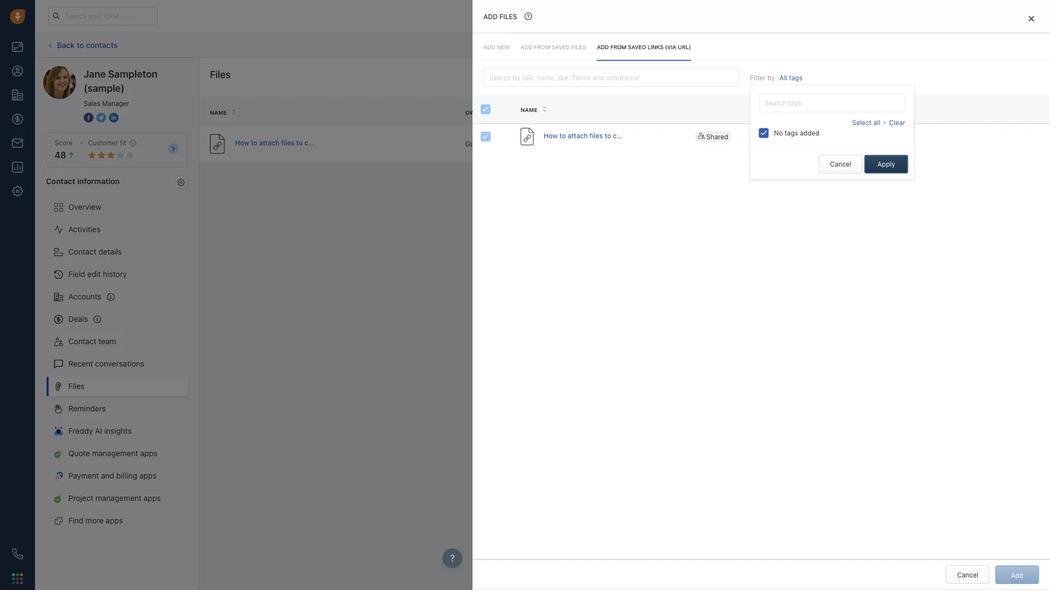 Task type: vqa. For each thing, say whether or not it's contained in the screenshot.
ADD related to ADD NEW
yes



Task type: describe. For each thing, give the bounding box(es) containing it.
twitter circled image
[[96, 112, 106, 123]]

score
[[55, 139, 73, 147]]

phone image
[[12, 549, 23, 560]]

history
[[103, 270, 127, 279]]

link
[[551, 140, 563, 148]]

add from saved files link
[[521, 33, 586, 61]]

0 vertical spatial tags
[[789, 74, 803, 81]]

1 vertical spatial cancel
[[958, 572, 979, 579]]

contacts? for left how to attach files to contacts? link
[[305, 139, 336, 147]]

0 horizontal spatial 4
[[721, 140, 725, 148]]

files for rightmost how to attach files to contacts? link
[[590, 132, 603, 139]]

recent
[[68, 360, 93, 369]]

1 vertical spatial tags
[[785, 129, 798, 137]]

recent conversations
[[68, 360, 144, 369]]

Search by URL name, like 'Terms and conditions' text field
[[484, 68, 739, 87]]

tags inside dialog
[[869, 106, 884, 113]]

1 horizontal spatial files
[[571, 44, 586, 50]]

added inside tab panel
[[772, 107, 792, 113]]

apps for quote management apps
[[140, 449, 157, 458]]

(via
[[665, 44, 677, 50]]

manager
[[102, 100, 129, 107]]

orlando
[[482, 140, 507, 148]]

contacts? for rightmost how to attach files to contacts? link
[[613, 132, 644, 139]]

click
[[806, 137, 821, 145]]

how to attach files to contacts? for rightmost how to attach files to contacts? link
[[544, 132, 644, 139]]

project management apps
[[68, 494, 161, 503]]

add files
[[484, 13, 517, 21]]

freddy
[[68, 427, 93, 436]]

insights
[[104, 427, 132, 436]]

shared
[[707, 133, 729, 141]]

back to contacts link
[[46, 37, 118, 54]]

apps for find more apps
[[106, 517, 123, 526]]

conversations
[[95, 360, 144, 369]]

accounts
[[68, 292, 101, 301]]

add from saved links (via url)
[[597, 44, 691, 50]]

add
[[831, 137, 843, 145]]

add for add from saved links (via url)
[[597, 44, 609, 50]]

sales manager
[[84, 100, 129, 107]]

project
[[68, 494, 93, 503]]

url)
[[678, 44, 691, 50]]

owner
[[465, 109, 487, 116]]

call link
[[649, 36, 683, 54]]

information
[[77, 177, 120, 186]]

payment and billing apps
[[68, 472, 157, 481]]

payment
[[68, 472, 99, 481]]

back to contacts
[[57, 40, 118, 49]]

click to add
[[806, 137, 843, 145]]

field edit history
[[68, 270, 127, 279]]

0 horizontal spatial name
[[210, 109, 227, 116]]

0 vertical spatial cancel
[[830, 161, 851, 168]]

48
[[55, 150, 66, 161]]

saved for files
[[552, 44, 570, 50]]

0 horizontal spatial ago
[[743, 140, 755, 148]]

0 horizontal spatial added on
[[721, 109, 751, 116]]

0 vertical spatial files
[[500, 13, 517, 21]]

management for quote
[[92, 449, 138, 458]]

0 horizontal spatial on
[[742, 109, 751, 116]]

tab list containing add new
[[473, 33, 1050, 61]]

ai
[[95, 427, 102, 436]]

billing
[[116, 472, 137, 481]]

contact for contact details
[[68, 248, 96, 257]]

4 inside dialog
[[770, 133, 774, 141]]

find more apps
[[68, 517, 123, 526]]

no
[[774, 129, 783, 137]]

add from saved files
[[521, 44, 586, 50]]

customer
[[88, 139, 118, 147]]

management for project
[[95, 494, 142, 503]]

and
[[101, 472, 114, 481]]

select all
[[852, 119, 881, 126]]

0 horizontal spatial tags
[[806, 109, 821, 115]]

from for add from saved files
[[534, 44, 550, 50]]

call
[[666, 41, 677, 49]]

dialog containing add files
[[473, 0, 1050, 591]]

phone element
[[7, 544, 28, 566]]

all tags link
[[780, 74, 803, 81]]

1 vertical spatial cancel button
[[946, 566, 990, 585]]

fit
[[120, 139, 126, 147]]

back
[[57, 40, 75, 49]]

freddy ai insights
[[68, 427, 132, 436]]

added on inside dialog
[[772, 107, 803, 113]]

contact information
[[46, 177, 120, 186]]

jane sampleton (sample)
[[84, 68, 158, 94]]

file
[[551, 109, 563, 116]]

0 horizontal spatial cancel button
[[819, 155, 863, 174]]

how for left how to attach files to contacts? link
[[235, 139, 249, 147]]

edit
[[87, 270, 101, 279]]

(sample)
[[84, 82, 125, 94]]



Task type: locate. For each thing, give the bounding box(es) containing it.
0 horizontal spatial cancel
[[830, 161, 851, 168]]

files
[[500, 13, 517, 21], [571, 44, 586, 50]]

from up search by url name, like 'terms and conditions' text box
[[611, 44, 627, 50]]

1 saved from the left
[[552, 44, 570, 50]]

2 saved from the left
[[628, 44, 646, 50]]

facebook circled image
[[84, 112, 94, 123]]

add
[[484, 13, 498, 21], [484, 44, 495, 50], [521, 44, 533, 50], [597, 44, 609, 50]]

added
[[772, 107, 792, 113], [721, 109, 741, 116]]

1 horizontal spatial name
[[521, 107, 538, 113]]

1 horizontal spatial ago
[[792, 133, 804, 141]]

management
[[92, 449, 138, 458], [95, 494, 142, 503]]

on inside dialog
[[794, 107, 803, 113]]

apps for project management apps
[[144, 494, 161, 503]]

tab list
[[473, 33, 1050, 61]]

details
[[99, 248, 122, 257]]

tab panel
[[473, 0, 1050, 591]]

add new
[[484, 44, 510, 50]]

contact down activities
[[68, 248, 96, 257]]

0 horizontal spatial attach
[[259, 139, 279, 147]]

on up no tags added
[[794, 107, 803, 113]]

apply button
[[865, 155, 908, 174]]

apply
[[878, 161, 895, 168]]

1 horizontal spatial saved
[[628, 44, 646, 50]]

0 horizontal spatial saved
[[552, 44, 570, 50]]

0 horizontal spatial files
[[281, 139, 295, 147]]

by
[[768, 74, 775, 81]]

tags right all
[[789, 74, 803, 81]]

call button
[[649, 36, 683, 54]]

deals
[[68, 315, 88, 324]]

no tags added
[[774, 129, 820, 137]]

contacts
[[86, 40, 118, 49]]

0 horizontal spatial files
[[68, 382, 85, 391]]

all
[[780, 74, 788, 81]]

0 horizontal spatial from
[[534, 44, 550, 50]]

tags up added at the right top of page
[[806, 109, 821, 115]]

contacts?
[[613, 132, 644, 139], [305, 139, 336, 147]]

48 button
[[55, 150, 75, 161]]

email
[[621, 41, 638, 49]]

2 from from the left
[[611, 44, 627, 50]]

reminders
[[68, 405, 106, 414]]

attach for left how to attach files to contacts? link
[[259, 139, 279, 147]]

tab panel containing add files
[[473, 0, 1050, 591]]

1 horizontal spatial contacts?
[[613, 132, 644, 139]]

contact team
[[68, 337, 116, 346]]

0 vertical spatial contact
[[46, 177, 75, 186]]

added up the "shared"
[[721, 109, 741, 116]]

add right new at the left top of the page
[[521, 44, 533, 50]]

1 vertical spatial management
[[95, 494, 142, 503]]

0 horizontal spatial how to attach files to contacts? link
[[235, 138, 336, 150]]

1 horizontal spatial files
[[210, 68, 231, 80]]

clear
[[889, 119, 906, 126]]

ago inside dialog
[[792, 133, 804, 141]]

links
[[648, 44, 664, 50]]

how for rightmost how to attach files to contacts? link
[[544, 132, 558, 139]]

1 horizontal spatial cancel button
[[946, 566, 990, 585]]

days
[[776, 133, 790, 141], [727, 140, 741, 148]]

1 from from the left
[[534, 44, 550, 50]]

1 horizontal spatial added on
[[772, 107, 803, 113]]

apps right more
[[106, 517, 123, 526]]

contact down 48
[[46, 177, 75, 186]]

activities
[[68, 225, 101, 234]]

customer fit
[[88, 139, 126, 147]]

1 horizontal spatial added
[[772, 107, 792, 113]]

add from saved links (via url) link
[[597, 33, 691, 61]]

sales
[[84, 100, 100, 107]]

1 horizontal spatial cancel
[[958, 572, 979, 579]]

add new link
[[484, 33, 510, 61]]

files left question circled image on the top of page
[[500, 13, 517, 21]]

ago
[[792, 133, 804, 141], [743, 140, 755, 148]]

cancel button
[[819, 155, 863, 174], [946, 566, 990, 585]]

jane
[[84, 68, 106, 80]]

files up search by url name, like 'terms and conditions' text box
[[571, 44, 586, 50]]

Search your CRM... text field
[[48, 7, 158, 25]]

add for add from saved files
[[521, 44, 533, 50]]

1 vertical spatial contact
[[68, 248, 96, 257]]

from for add from saved links (via url)
[[611, 44, 627, 50]]

1 horizontal spatial how to attach files to contacts? link
[[544, 131, 644, 143]]

files
[[210, 68, 231, 80], [68, 382, 85, 391]]

attach for rightmost how to attach files to contacts? link
[[568, 132, 588, 139]]

management up the payment and billing apps
[[92, 449, 138, 458]]

add up add new at the top left
[[484, 13, 498, 21]]

2 vertical spatial contact
[[68, 337, 96, 346]]

add left new at the left top of the page
[[484, 44, 495, 50]]

Search tags text field
[[759, 94, 906, 112]]

filter
[[750, 74, 766, 81]]

contact up recent
[[68, 337, 96, 346]]

contact for contact team
[[68, 337, 96, 346]]

1 horizontal spatial tags
[[869, 106, 884, 113]]

file type
[[551, 109, 579, 116]]

how to attach files to contacts? inside dialog
[[544, 132, 644, 139]]

gary
[[465, 140, 480, 148]]

attach
[[568, 132, 588, 139], [259, 139, 279, 147]]

to
[[77, 40, 84, 49], [560, 132, 566, 139], [605, 132, 611, 139], [823, 137, 829, 145], [251, 139, 257, 147], [296, 139, 303, 147]]

on down filter on the right top of the page
[[742, 109, 751, 116]]

how inside tab panel
[[544, 132, 558, 139]]

quote
[[68, 449, 90, 458]]

add for add files
[[484, 13, 498, 21]]

1 horizontal spatial files
[[590, 132, 603, 139]]

1 horizontal spatial on
[[794, 107, 803, 113]]

contact details
[[68, 248, 122, 257]]

field
[[68, 270, 85, 279]]

files for left how to attach files to contacts? link
[[281, 139, 295, 147]]

ago left click
[[792, 133, 804, 141]]

tags up all
[[869, 106, 884, 113]]

name
[[521, 107, 538, 113], [210, 109, 227, 116]]

linkedin circled image
[[109, 112, 119, 123]]

all
[[874, 119, 881, 126]]

email button
[[605, 36, 644, 54]]

mng settings image
[[177, 179, 185, 186]]

contact for contact information
[[46, 177, 75, 186]]

name inside dialog
[[521, 107, 538, 113]]

contacts? inside tab panel
[[613, 132, 644, 139]]

management down the payment and billing apps
[[95, 494, 142, 503]]

tags right no
[[785, 129, 798, 137]]

1 horizontal spatial how to attach files to contacts?
[[544, 132, 644, 139]]

apps right billing
[[139, 472, 157, 481]]

add left the email
[[597, 44, 609, 50]]

1 horizontal spatial days
[[776, 133, 790, 141]]

type
[[564, 109, 579, 116]]

saved inside 'link'
[[628, 44, 646, 50]]

added on up no
[[772, 107, 803, 113]]

1 horizontal spatial from
[[611, 44, 627, 50]]

gary orlando
[[465, 140, 507, 148]]

more
[[86, 517, 104, 526]]

add inside 'link'
[[597, 44, 609, 50]]

0 horizontal spatial files
[[500, 13, 517, 21]]

on
[[794, 107, 803, 113], [742, 109, 751, 116]]

sampleton
[[108, 68, 158, 80]]

new
[[497, 44, 510, 50]]

1 horizontal spatial how
[[544, 132, 558, 139]]

attach inside dialog
[[568, 132, 588, 139]]

freshworks switcher image
[[12, 574, 23, 585]]

added on up the "shared"
[[721, 109, 751, 116]]

0 vertical spatial files
[[210, 68, 231, 80]]

added up no
[[772, 107, 792, 113]]

find
[[68, 517, 84, 526]]

1 vertical spatial files
[[571, 44, 586, 50]]

0 horizontal spatial added
[[721, 109, 741, 116]]

quote management apps
[[68, 449, 157, 458]]

how to attach files to contacts?
[[544, 132, 644, 139], [235, 139, 336, 147]]

apps down the payment and billing apps
[[144, 494, 161, 503]]

cancel
[[830, 161, 851, 168], [958, 572, 979, 579]]

add for add new
[[484, 44, 495, 50]]

1 horizontal spatial 4
[[770, 133, 774, 141]]

question circled image
[[522, 9, 535, 24]]

1 horizontal spatial 4 days ago
[[770, 133, 804, 141]]

dialog
[[473, 0, 1050, 591]]

apps up the payment and billing apps
[[140, 449, 157, 458]]

added
[[800, 129, 820, 137]]

overview
[[68, 203, 101, 212]]

0 horizontal spatial how to attach files to contacts?
[[235, 139, 336, 147]]

saved for links
[[628, 44, 646, 50]]

from down question circled image on the top of page
[[534, 44, 550, 50]]

0 horizontal spatial contacts?
[[305, 139, 336, 147]]

days inside dialog
[[776, 133, 790, 141]]

added on
[[772, 107, 803, 113], [721, 109, 751, 116]]

how to attach files to contacts? link
[[544, 131, 644, 143], [235, 138, 336, 150]]

select all link
[[852, 118, 881, 127]]

saved
[[552, 44, 570, 50], [628, 44, 646, 50]]

0 horizontal spatial days
[[727, 140, 741, 148]]

1 vertical spatial files
[[68, 382, 85, 391]]

files inside tab panel
[[590, 132, 603, 139]]

0 horizontal spatial 4 days ago
[[721, 140, 755, 148]]

filter by all tags
[[750, 74, 803, 81]]

how to attach files to contacts? for left how to attach files to contacts? link
[[235, 139, 336, 147]]

tags
[[789, 74, 803, 81], [785, 129, 798, 137]]

to inside back to contacts link
[[77, 40, 84, 49]]

clear link
[[889, 118, 906, 127]]

files
[[590, 132, 603, 139], [281, 139, 295, 147]]

4 days ago
[[770, 133, 804, 141], [721, 140, 755, 148]]

0 vertical spatial management
[[92, 449, 138, 458]]

ago right the "shared"
[[743, 140, 755, 148]]

from
[[534, 44, 550, 50], [611, 44, 627, 50]]

4 days ago inside dialog
[[770, 133, 804, 141]]

close image
[[1029, 15, 1035, 22]]

from inside 'link'
[[611, 44, 627, 50]]

0 horizontal spatial how
[[235, 139, 249, 147]]

team
[[99, 337, 116, 346]]

1 horizontal spatial attach
[[568, 132, 588, 139]]

0 vertical spatial cancel button
[[819, 155, 863, 174]]

how
[[544, 132, 558, 139], [235, 139, 249, 147]]

select
[[852, 119, 872, 126]]



